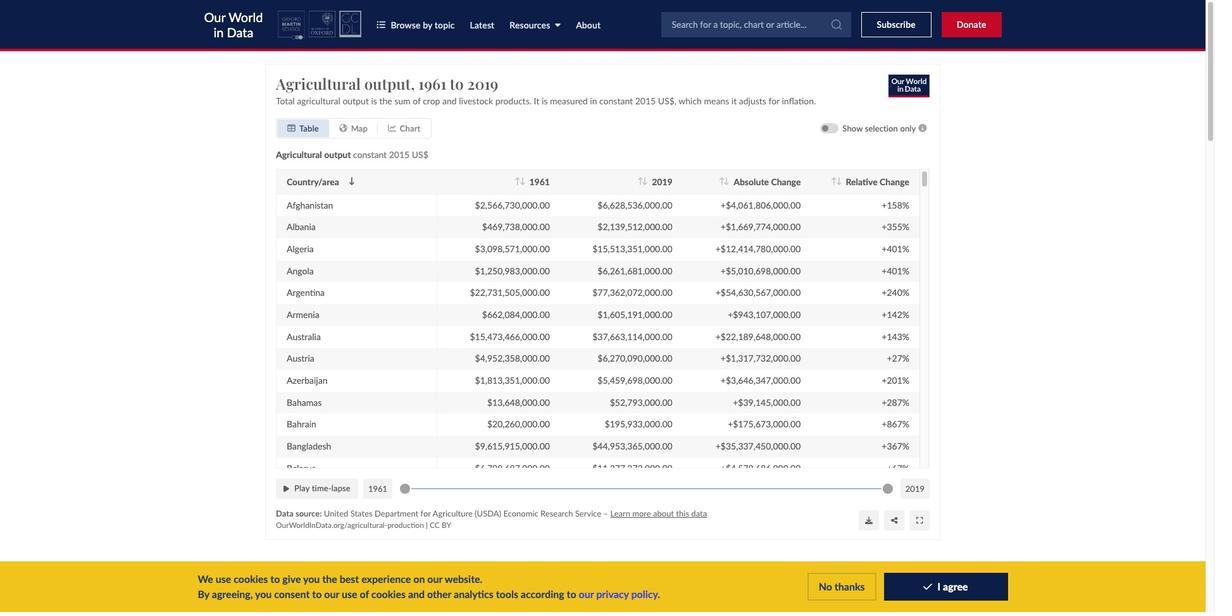 Task type: vqa. For each thing, say whether or not it's contained in the screenshot.
2nd Work from right
no



Task type: describe. For each thing, give the bounding box(es) containing it.
table image
[[287, 124, 296, 133]]

our world in data
[[204, 9, 263, 40]]

+27%
[[887, 354, 910, 364]]

output,
[[364, 73, 415, 94]]

0 vertical spatial you
[[303, 574, 320, 586]]

+355%
[[882, 222, 910, 233]]

oxford martin school logo image
[[278, 11, 336, 40]]

+142%
[[882, 310, 910, 320]]

$44,953,365,000.00
[[593, 441, 673, 452]]

by
[[423, 19, 432, 30]]

$1,605,191,000.00
[[598, 310, 673, 320]]

circle info image
[[916, 124, 930, 133]]

+401% for +$5,010,698,000.00
[[882, 266, 910, 277]]

browse by topic
[[391, 19, 455, 30]]

learn
[[611, 509, 631, 519]]

other
[[427, 589, 452, 601]]

1 vertical spatial output
[[324, 149, 351, 160]]

$6,261,681,000.00
[[598, 266, 673, 277]]

data inside our world in data
[[227, 24, 254, 40]]

products.
[[496, 95, 532, 106]]

algeria
[[287, 244, 314, 255]]

global change data lab logo image
[[340, 11, 362, 37]]

1 horizontal spatial cookies
[[372, 589, 406, 601]]

$1,250,983,000.00
[[475, 266, 550, 277]]

to left give
[[271, 574, 280, 586]]

+$4,061,806,000.00
[[721, 200, 801, 211]]

2 horizontal spatial our
[[579, 589, 594, 601]]

+$5,010,698,000.00
[[721, 266, 801, 277]]

donate
[[957, 19, 987, 30]]

$195,933,000.00
[[605, 419, 673, 430]]

production
[[388, 521, 424, 531]]

consent
[[274, 589, 310, 601]]

world
[[229, 9, 263, 24]]

2 horizontal spatial 1961
[[530, 176, 550, 187]]

agricultural for output,
[[276, 73, 361, 94]]

–
[[604, 509, 608, 519]]

ourworldindata.org/agricultural-
[[276, 521, 388, 531]]

arrow up long image for relative change
[[831, 178, 837, 186]]

0 horizontal spatial 2015
[[389, 149, 410, 160]]

latest link
[[470, 19, 495, 30]]

our privacy policy link
[[579, 589, 658, 601]]

expand image
[[917, 517, 923, 525]]

this
[[676, 509, 689, 519]]

+240%
[[882, 288, 910, 298]]

browse by topic button
[[377, 18, 455, 31]]

of inside we use cookies to give you the best experience on our website. by agreeing, you consent to our use of cookies and other analytics tools according to our privacy policy .
[[360, 589, 369, 601]]

2 horizontal spatial 2019
[[906, 484, 925, 494]]

1961 inside agricultural output, 1961 to 2019 total agricultural output is the sum of crop and livestock products. it is measured in constant 2015 us$, which means it adjusts for inflation.
[[419, 73, 447, 94]]

+$4,578,686,000.00
[[721, 463, 801, 474]]

time-
[[312, 484, 332, 494]]

relative
[[846, 176, 878, 187]]

angola
[[287, 266, 314, 277]]

+$35,337,450,000.00
[[716, 441, 801, 452]]

arrow up long image for absolute change
[[719, 178, 725, 186]]

download image
[[865, 517, 873, 525]]

change for relative change
[[880, 176, 910, 187]]

$15,513,351,000.00
[[593, 244, 673, 255]]

map
[[351, 123, 368, 133]]

show
[[843, 123, 863, 133]]

of inside agricultural output, 1961 to 2019 total agricultural output is the sum of crop and livestock products. it is measured in constant 2015 us$, which means it adjusts for inflation.
[[413, 95, 421, 106]]

analytics
[[454, 589, 494, 601]]

chart line image
[[388, 124, 396, 133]]

arrow up long image for 1961
[[515, 178, 521, 186]]

+$3,646,347,000.00
[[721, 375, 801, 386]]

relative change
[[846, 176, 910, 187]]

thanks
[[835, 581, 865, 593]]

azerbaijan
[[287, 375, 328, 386]]

1 vertical spatial data
[[276, 509, 294, 519]]

in inside our world in data
[[214, 24, 224, 40]]

2 vertical spatial 1961
[[368, 484, 387, 494]]

cc
[[430, 521, 440, 531]]

topic
[[435, 19, 455, 30]]

and inside agricultural output, 1961 to 2019 total agricultural output is the sum of crop and livestock products. it is measured in constant 2015 us$, which means it adjusts for inflation.
[[443, 95, 457, 106]]

related research and data
[[400, 581, 575, 600]]

bahamas
[[287, 397, 322, 408]]

resources
[[510, 19, 550, 30]]

research
[[541, 509, 573, 519]]

play time-lapse
[[294, 484, 351, 494]]

table link
[[277, 120, 329, 137]]

more
[[633, 509, 651, 519]]

for inside agricultural output, 1961 to 2019 total agricultural output is the sum of crop and livestock products. it is measured in constant 2015 us$, which means it adjusts for inflation.
[[769, 95, 780, 106]]

1 is from the left
[[371, 95, 377, 106]]

+67%
[[887, 463, 910, 474]]

privacy
[[597, 589, 629, 601]]

show selection only
[[843, 123, 916, 133]]

us$,
[[658, 95, 677, 106]]

according
[[521, 589, 565, 601]]

we use cookies to give you the best experience on our website. by agreeing, you consent to our use of cookies and other analytics tools according to our privacy policy .
[[198, 574, 660, 601]]

$11,377,373,000.00
[[593, 463, 673, 474]]

$15,473,466,000.00
[[470, 332, 550, 342]]

.
[[658, 589, 660, 601]]

+$175,673,000.00
[[728, 419, 801, 430]]

arrow down long image for 1961
[[520, 178, 526, 186]]

0 horizontal spatial our
[[324, 589, 339, 601]]

arrow down long image for relative change
[[836, 178, 842, 186]]

list ul image
[[377, 21, 386, 29]]

argentina
[[287, 288, 325, 298]]

play image
[[284, 485, 289, 493]]

learn more about this data link
[[611, 509, 707, 519]]

to right consent
[[312, 589, 322, 601]]

give
[[283, 574, 301, 586]]

+201%
[[882, 375, 910, 386]]

inflation.
[[782, 95, 816, 106]]

$22,731,505,000.00
[[470, 288, 550, 298]]

$77,362,072,000.00
[[593, 288, 673, 298]]

arrow down long image for 2019
[[642, 178, 648, 186]]

lapse
[[332, 484, 351, 494]]

submit image
[[830, 18, 843, 31]]

0 horizontal spatial constant
[[353, 149, 387, 160]]

table
[[299, 123, 319, 133]]

absolute
[[734, 176, 769, 187]]

$52,793,000.00
[[610, 397, 673, 408]]

+867%
[[882, 419, 910, 430]]

which
[[679, 95, 702, 106]]

browse
[[391, 19, 421, 30]]

to inside agricultural output, 1961 to 2019 total agricultural output is the sum of crop and livestock products. it is measured in constant 2015 us$, which means it adjusts for inflation.
[[450, 73, 464, 94]]

related
[[400, 581, 452, 600]]

about
[[653, 509, 674, 519]]



Task type: locate. For each thing, give the bounding box(es) containing it.
tools
[[496, 589, 518, 601]]

1961 up states
[[368, 484, 387, 494]]

1 arrow up long image from the left
[[637, 178, 644, 186]]

in
[[214, 24, 224, 40], [590, 95, 597, 106]]

constant right measured
[[600, 95, 633, 106]]

1 vertical spatial of
[[360, 589, 369, 601]]

absolute change
[[734, 176, 801, 187]]

arrow down long image up the $6,628,536,000.00
[[642, 178, 648, 186]]

arrow down long image
[[349, 178, 355, 186], [724, 178, 730, 186]]

2 arrow down long image from the left
[[642, 178, 648, 186]]

0 horizontal spatial arrow up long image
[[515, 178, 521, 186]]

to
[[450, 73, 464, 94], [271, 574, 280, 586], [312, 589, 322, 601], [567, 589, 577, 601]]

is right it
[[542, 95, 548, 106]]

and right crop on the top left
[[443, 95, 457, 106]]

0 vertical spatial +401%
[[882, 244, 910, 255]]

arrow up long image left absolute
[[719, 178, 725, 186]]

2019 inside agricultural output, 1961 to 2019 total agricultural output is the sum of crop and livestock products. it is measured in constant 2015 us$, which means it adjusts for inflation.
[[467, 73, 499, 94]]

1 horizontal spatial for
[[769, 95, 780, 106]]

2019 down +67%
[[906, 484, 925, 494]]

None field
[[661, 10, 851, 38]]

1 vertical spatial agricultural
[[276, 149, 322, 160]]

total
[[276, 95, 295, 106]]

australia
[[287, 332, 321, 342]]

None search field
[[661, 10, 851, 38]]

0 horizontal spatial data
[[227, 24, 254, 40]]

data right the tools
[[545, 581, 575, 600]]

0 horizontal spatial arrow down long image
[[520, 178, 526, 186]]

no
[[819, 581, 832, 593]]

armenia
[[287, 310, 319, 320]]

of down experience
[[360, 589, 369, 601]]

0 vertical spatial data
[[692, 509, 707, 519]]

change up +$4,061,806,000.00
[[771, 176, 801, 187]]

1 horizontal spatial data
[[276, 509, 294, 519]]

0 vertical spatial the
[[379, 95, 392, 106]]

1 vertical spatial 1961
[[530, 176, 550, 187]]

1 vertical spatial for
[[421, 509, 431, 519]]

by
[[198, 589, 210, 601]]

2 vertical spatial 2019
[[906, 484, 925, 494]]

department
[[375, 509, 419, 519]]

0 horizontal spatial and
[[408, 589, 425, 601]]

to up the livestock at left
[[450, 73, 464, 94]]

agricultural for output
[[276, 149, 322, 160]]

subscribe button
[[861, 12, 932, 37]]

2015 left us$ at the top left of the page
[[389, 149, 410, 160]]

1 horizontal spatial is
[[542, 95, 548, 106]]

1 horizontal spatial 1961
[[419, 73, 447, 94]]

0 horizontal spatial is
[[371, 95, 377, 106]]

sum
[[395, 95, 411, 106]]

2 horizontal spatial and
[[516, 581, 541, 600]]

2015 left the us$,
[[635, 95, 656, 106]]

data left source:
[[276, 509, 294, 519]]

2019
[[467, 73, 499, 94], [652, 176, 673, 187], [906, 484, 925, 494]]

research
[[455, 581, 513, 600]]

livestock
[[459, 95, 493, 106]]

chart
[[400, 123, 421, 133]]

1 vertical spatial use
[[342, 589, 358, 601]]

1961
[[419, 73, 447, 94], [530, 176, 550, 187], [368, 484, 387, 494]]

0 vertical spatial use
[[216, 574, 231, 586]]

1 horizontal spatial our
[[428, 574, 443, 586]]

and inside we use cookies to give you the best experience on our website. by agreeing, you consent to our use of cookies and other analytics tools according to our privacy policy .
[[408, 589, 425, 601]]

and right research
[[516, 581, 541, 600]]

arrow up long image for 2019
[[637, 178, 644, 186]]

us$
[[412, 149, 428, 160]]

you right give
[[303, 574, 320, 586]]

belarus
[[287, 463, 316, 474]]

0 horizontal spatial the
[[322, 574, 337, 586]]

1961 up $2,566,730,000.00 at top
[[530, 176, 550, 187]]

1 vertical spatial 2015
[[389, 149, 410, 160]]

cc by link
[[430, 521, 451, 531]]

our
[[204, 9, 226, 24]]

1 horizontal spatial arrow up long image
[[831, 178, 837, 186]]

1 vertical spatial +401%
[[882, 266, 910, 277]]

$662,084,000.00
[[482, 310, 550, 320]]

resources button
[[510, 18, 561, 31]]

the left the best on the bottom left of the page
[[322, 574, 337, 586]]

1 horizontal spatial arrow up long image
[[719, 178, 725, 186]]

i
[[938, 581, 941, 593]]

+$39,145,000.00
[[733, 397, 801, 408]]

cookies down experience
[[372, 589, 406, 601]]

2 arrow up long image from the left
[[719, 178, 725, 186]]

in inside agricultural output, 1961 to 2019 total agricultural output is the sum of crop and livestock products. it is measured in constant 2015 us$, which means it adjusts for inflation.
[[590, 95, 597, 106]]

subscribe
[[877, 19, 916, 30]]

2 +401% from the top
[[882, 266, 910, 277]]

+401% down +355%
[[882, 244, 910, 255]]

arrow down long image down the agricultural output constant 2015 us$
[[349, 178, 355, 186]]

means
[[704, 95, 729, 106]]

1 +401% from the top
[[882, 244, 910, 255]]

+401% for +$12,414,780,000.00
[[882, 244, 910, 255]]

1 horizontal spatial change
[[880, 176, 910, 187]]

0 vertical spatial output
[[343, 95, 369, 106]]

2 horizontal spatial arrow down long image
[[836, 178, 842, 186]]

arrow up long image up the $6,628,536,000.00
[[637, 178, 644, 186]]

+401% up +240%
[[882, 266, 910, 277]]

1 vertical spatial cookies
[[372, 589, 406, 601]]

afghanistan
[[287, 200, 333, 211]]

+$943,107,000.00
[[728, 310, 801, 320]]

1 horizontal spatial of
[[413, 95, 421, 106]]

data
[[227, 24, 254, 40], [276, 509, 294, 519]]

you
[[303, 574, 320, 586], [255, 589, 272, 601]]

change up +158%
[[880, 176, 910, 187]]

0 horizontal spatial of
[[360, 589, 369, 601]]

data source: united states department for agriculture (usda) economic research service – learn more about this data
[[276, 509, 707, 519]]

0 vertical spatial 1961
[[419, 73, 447, 94]]

arrow down long image left relative
[[836, 178, 842, 186]]

austria
[[287, 354, 315, 364]]

0 horizontal spatial in
[[214, 24, 224, 40]]

1 vertical spatial the
[[322, 574, 337, 586]]

about
[[576, 19, 601, 30]]

the inside agricultural output, 1961 to 2019 total agricultural output is the sum of crop and livestock products. it is measured in constant 2015 us$, which means it adjusts for inflation.
[[379, 95, 392, 106]]

check image
[[924, 583, 933, 593]]

you left consent
[[255, 589, 272, 601]]

is
[[371, 95, 377, 106], [542, 95, 548, 106]]

1 arrow down long image from the left
[[520, 178, 526, 186]]

1 vertical spatial constant
[[353, 149, 387, 160]]

0 vertical spatial agricultural
[[276, 73, 361, 94]]

1 horizontal spatial 2019
[[652, 176, 673, 187]]

0 horizontal spatial for
[[421, 509, 431, 519]]

arrow down long image left absolute
[[724, 178, 730, 186]]

arrow down long image up $2,566,730,000.00 at top
[[520, 178, 526, 186]]

output inside agricultural output, 1961 to 2019 total agricultural output is the sum of crop and livestock products. it is measured in constant 2015 us$, which means it adjusts for inflation.
[[343, 95, 369, 106]]

arrow down long image
[[520, 178, 526, 186], [642, 178, 648, 186], [836, 178, 842, 186]]

1961 up crop on the top left
[[419, 73, 447, 94]]

output down the earth americas image
[[324, 149, 351, 160]]

our left privacy
[[579, 589, 594, 601]]

1 horizontal spatial and
[[443, 95, 457, 106]]

$469,738,000.00
[[482, 222, 550, 233]]

1 horizontal spatial constant
[[600, 95, 633, 106]]

change for absolute change
[[771, 176, 801, 187]]

for
[[769, 95, 780, 106], [421, 509, 431, 519]]

1 agricultural from the top
[[276, 73, 361, 94]]

the left sum
[[379, 95, 392, 106]]

Search for a topic, chart or article... search field
[[672, 10, 831, 38]]

0 horizontal spatial 2019
[[467, 73, 499, 94]]

2019 up the $6,628,536,000.00
[[652, 176, 673, 187]]

is down "output,"
[[371, 95, 377, 106]]

arrow up long image left relative
[[831, 178, 837, 186]]

arrow up long image up $2,566,730,000.00 at top
[[515, 178, 521, 186]]

play
[[294, 484, 310, 494]]

0 horizontal spatial arrow down long image
[[349, 178, 355, 186]]

albania
[[287, 222, 316, 233]]

and down on
[[408, 589, 425, 601]]

earth americas image
[[339, 124, 347, 133]]

0 vertical spatial data
[[227, 24, 254, 40]]

agricultural
[[297, 95, 340, 106]]

0 horizontal spatial change
[[771, 176, 801, 187]]

0 vertical spatial of
[[413, 95, 421, 106]]

share nodes image
[[891, 517, 898, 525]]

0 vertical spatial 2019
[[467, 73, 499, 94]]

1 horizontal spatial in
[[590, 95, 597, 106]]

$6,270,090,000.00
[[598, 354, 673, 364]]

$6,628,536,000.00
[[598, 200, 673, 211]]

+$1,317,732,000.00
[[721, 354, 801, 364]]

+367%
[[882, 441, 910, 452]]

experience
[[362, 574, 411, 586]]

1 horizontal spatial arrow down long image
[[724, 178, 730, 186]]

2 agricultural from the top
[[276, 149, 322, 160]]

bahrain
[[287, 419, 316, 430]]

0 vertical spatial cookies
[[234, 574, 268, 586]]

1 horizontal spatial 2015
[[635, 95, 656, 106]]

+$12,414,780,000.00
[[716, 244, 801, 255]]

1 arrow down long image from the left
[[349, 178, 355, 186]]

0 horizontal spatial cookies
[[234, 574, 268, 586]]

states
[[351, 509, 373, 519]]

0 horizontal spatial arrow up long image
[[637, 178, 644, 186]]

no thanks
[[819, 581, 865, 593]]

in right measured
[[590, 95, 597, 106]]

$2,139,512,000.00
[[598, 222, 673, 233]]

country/area
[[287, 176, 339, 187]]

0 horizontal spatial use
[[216, 574, 231, 586]]

+287%
[[882, 397, 910, 408]]

+158%
[[882, 200, 910, 211]]

agricultural output constant 2015 us$
[[276, 149, 428, 160]]

agree
[[943, 581, 968, 593]]

of right sum
[[413, 95, 421, 106]]

use up agreeing,
[[216, 574, 231, 586]]

2 is from the left
[[542, 95, 548, 106]]

+$54,630,567,000.00
[[716, 288, 801, 298]]

data right our
[[227, 24, 254, 40]]

about link
[[576, 19, 601, 30]]

agricultural up agricultural
[[276, 73, 361, 94]]

use down the best on the bottom left of the page
[[342, 589, 358, 601]]

the
[[379, 95, 392, 106], [322, 574, 337, 586]]

$2,566,730,000.00
[[475, 200, 550, 211]]

agricultural inside agricultural output, 1961 to 2019 total agricultural output is the sum of crop and livestock products. it is measured in constant 2015 us$, which means it adjusts for inflation.
[[276, 73, 361, 94]]

for up | at the bottom of the page
[[421, 509, 431, 519]]

0 horizontal spatial 1961
[[368, 484, 387, 494]]

1 vertical spatial data
[[545, 581, 575, 600]]

1 change from the left
[[771, 176, 801, 187]]

our right consent
[[324, 589, 339, 601]]

0 vertical spatial for
[[769, 95, 780, 106]]

cookies up agreeing,
[[234, 574, 268, 586]]

1 vertical spatial 2019
[[652, 176, 673, 187]]

ourworldindata.org/agricultural-production link
[[276, 521, 424, 531]]

2 change from the left
[[880, 176, 910, 187]]

1 horizontal spatial you
[[303, 574, 320, 586]]

latest
[[470, 19, 495, 30]]

0 horizontal spatial data
[[545, 581, 575, 600]]

1 horizontal spatial use
[[342, 589, 358, 601]]

2 arrow down long image from the left
[[724, 178, 730, 186]]

1 horizontal spatial arrow down long image
[[642, 178, 648, 186]]

on
[[414, 574, 425, 586]]

arrow up long image
[[515, 178, 521, 186], [831, 178, 837, 186]]

i agree
[[938, 581, 968, 593]]

2019 up the livestock at left
[[467, 73, 499, 94]]

1 horizontal spatial data
[[692, 509, 707, 519]]

ourworldindata.org/agricultural-production | cc by
[[276, 521, 451, 531]]

0 vertical spatial 2015
[[635, 95, 656, 106]]

(usda)
[[475, 509, 501, 519]]

0 vertical spatial in
[[214, 24, 224, 40]]

constant
[[600, 95, 633, 106], [353, 149, 387, 160]]

2015 inside agricultural output, 1961 to 2019 total agricultural output is the sum of crop and livestock products. it is measured in constant 2015 us$, which means it adjusts for inflation.
[[635, 95, 656, 106]]

to right according
[[567, 589, 577, 601]]

$5,459,698,000.00
[[598, 375, 673, 386]]

constant inside agricultural output, 1961 to 2019 total agricultural output is the sum of crop and livestock products. it is measured in constant 2015 us$, which means it adjusts for inflation.
[[600, 95, 633, 106]]

i agree button
[[884, 574, 1008, 601]]

output up map link
[[343, 95, 369, 106]]

2 arrow up long image from the left
[[831, 178, 837, 186]]

change
[[771, 176, 801, 187], [880, 176, 910, 187]]

agricultural down table link
[[276, 149, 322, 160]]

for right adjusts
[[769, 95, 780, 106]]

$9,615,915,000.00
[[475, 441, 550, 452]]

caret down image
[[555, 21, 561, 29]]

we
[[198, 574, 213, 586]]

0 horizontal spatial you
[[255, 589, 272, 601]]

in left world
[[214, 24, 224, 40]]

1 horizontal spatial the
[[379, 95, 392, 106]]

arrow up long image
[[637, 178, 644, 186], [719, 178, 725, 186]]

bangladesh
[[287, 441, 331, 452]]

by
[[442, 521, 451, 531]]

the inside we use cookies to give you the best experience on our website. by agreeing, you consent to our use of cookies and other analytics tools according to our privacy policy .
[[322, 574, 337, 586]]

1 vertical spatial you
[[255, 589, 272, 601]]

our right on
[[428, 574, 443, 586]]

constant down map
[[353, 149, 387, 160]]

1 arrow up long image from the left
[[515, 178, 521, 186]]

3 arrow down long image from the left
[[836, 178, 842, 186]]

0 vertical spatial constant
[[600, 95, 633, 106]]

data right this at right
[[692, 509, 707, 519]]

1 vertical spatial in
[[590, 95, 597, 106]]



